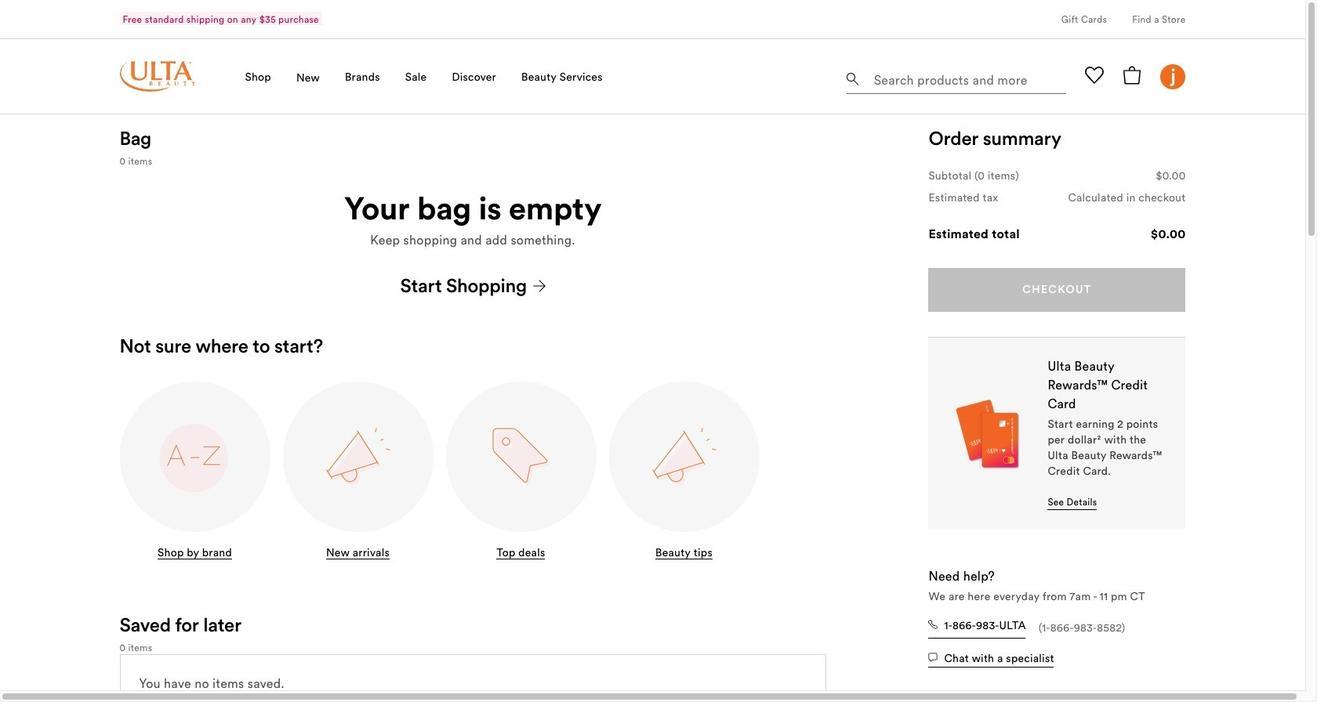 Task type: describe. For each thing, give the bounding box(es) containing it.
Search products and more search field
[[873, 63, 1062, 90]]

0 items in bag image
[[1124, 66, 1142, 85]]



Task type: locate. For each thing, give the bounding box(es) containing it.
1 withicon image from the top
[[929, 620, 938, 630]]

0 vertical spatial withicon image
[[929, 620, 938, 630]]

favorites icon image
[[1086, 66, 1105, 85]]

1 vertical spatial withicon image
[[929, 653, 938, 662]]

None search field
[[847, 60, 1067, 97]]

2 withicon image from the top
[[929, 653, 938, 662]]

withicon image
[[929, 620, 938, 630], [929, 653, 938, 662]]



